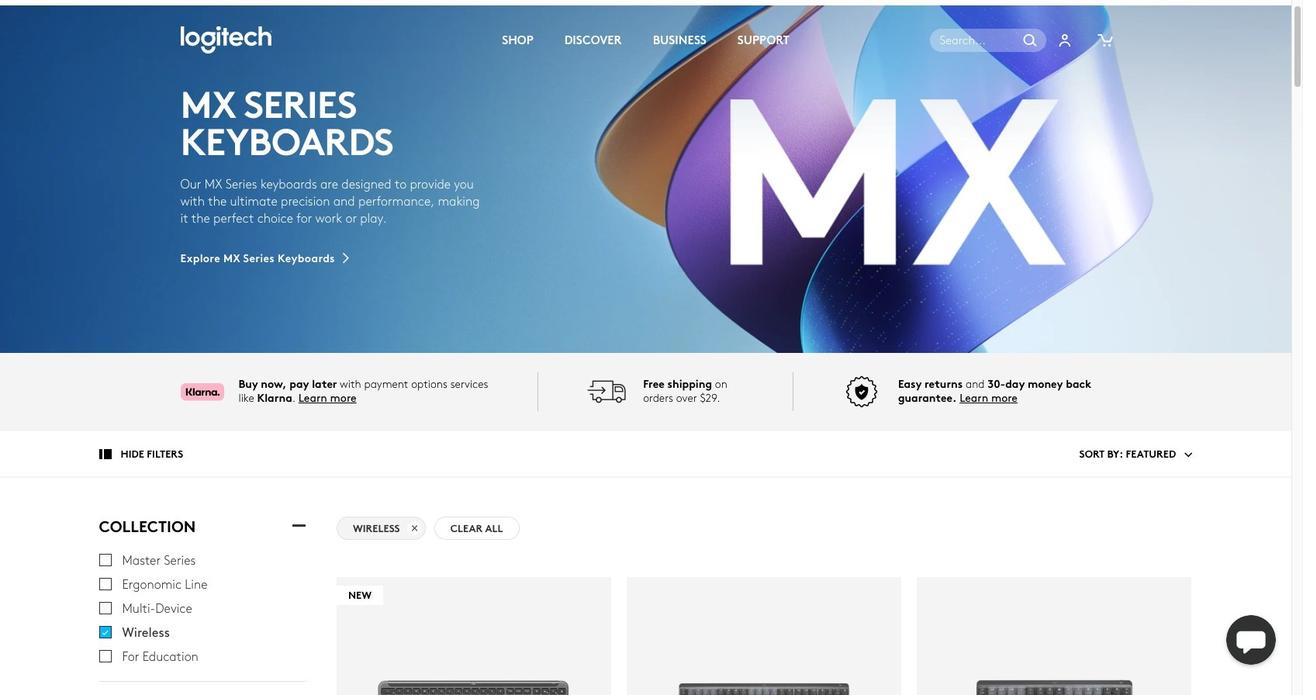 Task type: locate. For each thing, give the bounding box(es) containing it.
mx mechanical image
[[654, 605, 875, 695]]

free shipping icon image
[[585, 370, 629, 413]]

clear wireless filter image
[[406, 524, 416, 533]]

hero logo image
[[180, 26, 272, 54]]

money back icon image
[[840, 370, 884, 413]]

tab list
[[389, 5, 903, 75]]

klarna icon image
[[180, 370, 224, 413]]



Task type: vqa. For each thing, say whether or not it's contained in the screenshot.
2 World 'Image'
no



Task type: describe. For each thing, give the bounding box(es) containing it.
mx mechanical mini image
[[945, 605, 1165, 695]]

signature slim keyboard k950 image
[[364, 605, 584, 695]]



